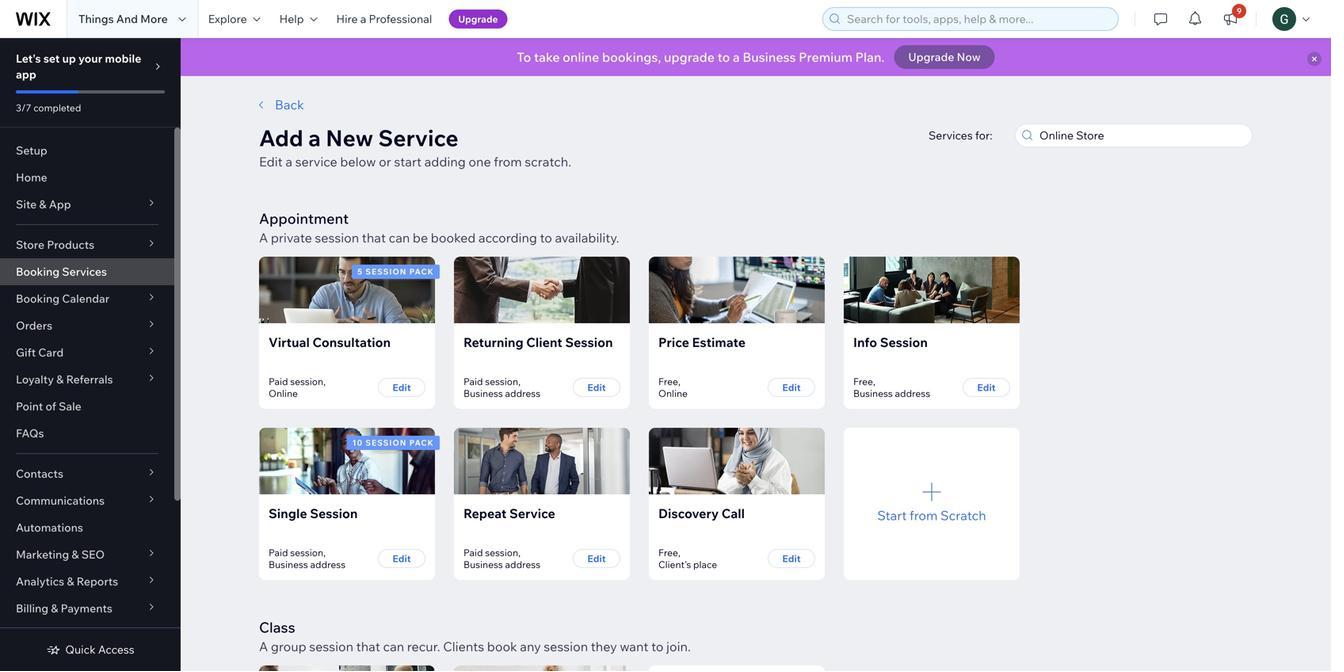 Task type: locate. For each thing, give the bounding box(es) containing it.
upgrade left now on the right
[[909, 50, 955, 64]]

, down repeat service
[[519, 547, 521, 559]]

paid session , business address down returning at the left of page
[[464, 376, 541, 400]]

1 vertical spatial service
[[510, 506, 556, 522]]

session down repeat service
[[485, 547, 519, 559]]

can left recur.
[[383, 639, 404, 655]]

business down returning at the left of page
[[464, 388, 503, 400]]

address down single session
[[310, 559, 346, 571]]

address down returning client session
[[505, 388, 541, 400]]

1 a from the top
[[259, 230, 268, 246]]

edit button for info session
[[963, 378, 1011, 397]]

below
[[340, 154, 376, 170]]

gift card
[[16, 346, 64, 360]]

session right the 5
[[366, 267, 407, 277]]

, inside free , client's place
[[679, 547, 681, 559]]

& left seo
[[72, 548, 79, 562]]

faqs link
[[0, 420, 174, 447]]

from right the 'start'
[[910, 508, 938, 524]]

of
[[46, 400, 56, 413]]

paid session , business address for returning
[[464, 376, 541, 400]]

&
[[39, 197, 46, 211], [56, 373, 64, 386], [72, 548, 79, 562], [67, 575, 74, 589], [51, 602, 58, 616]]

1 vertical spatial to
[[540, 230, 552, 246]]

paid for repeat
[[464, 547, 483, 559]]

& right billing
[[51, 602, 58, 616]]

now
[[957, 50, 981, 64]]

0 horizontal spatial from
[[494, 154, 522, 170]]

sale
[[59, 400, 81, 413]]

online
[[269, 388, 298, 400], [659, 388, 688, 400]]

& left reports
[[67, 575, 74, 589]]

session down the "virtual"
[[290, 376, 324, 388]]

paid session , business address down repeat service
[[464, 547, 541, 571]]

1 vertical spatial upgrade
[[909, 50, 955, 64]]

9 button
[[1214, 0, 1249, 38]]

a right upgrade
[[733, 49, 740, 65]]

online
[[563, 49, 600, 65]]

& right loyalty
[[56, 373, 64, 386]]

free down 'price'
[[659, 376, 679, 388]]

paid
[[269, 376, 288, 388], [464, 376, 483, 388], [269, 547, 288, 559], [464, 547, 483, 559]]

hire a professional link
[[327, 0, 442, 38]]

a for class
[[259, 639, 268, 655]]

1 horizontal spatial services
[[929, 128, 973, 142]]

paid session , business address
[[464, 376, 541, 400], [269, 547, 346, 571], [464, 547, 541, 571]]

to left join.
[[652, 639, 664, 655]]

billing & payments button
[[0, 595, 174, 622]]

free down 'info'
[[854, 376, 874, 388]]

1 horizontal spatial to
[[652, 639, 664, 655]]

1 vertical spatial a
[[259, 639, 268, 655]]

1 booking from the top
[[16, 265, 60, 279]]

want
[[620, 639, 649, 655]]

, down 'price'
[[679, 376, 681, 388]]

booking calendar button
[[0, 285, 174, 312]]

booking inside dropdown button
[[16, 292, 60, 306]]

1 horizontal spatial upgrade
[[909, 50, 955, 64]]

Search for tools, apps, help & more... field
[[843, 8, 1114, 30]]

session right group
[[309, 639, 354, 655]]

1 vertical spatial that
[[356, 639, 380, 655]]

paid down repeat
[[464, 547, 483, 559]]

edit for discovery call
[[783, 553, 801, 565]]

bookings,
[[603, 49, 661, 65]]

paid session , business address for repeat
[[464, 547, 541, 571]]

service inside add a new service edit a service below or start adding one from scratch.
[[378, 124, 459, 152]]

a inside class a group session that can recur. clients book any session they want to join.
[[259, 639, 268, 655]]

upgrade inside alert
[[909, 50, 955, 64]]

edit for info session
[[978, 382, 996, 394]]

paid inside paid session , online
[[269, 376, 288, 388]]

free inside free , business address
[[854, 376, 874, 388]]

5
[[358, 267, 363, 277]]

store products
[[16, 238, 94, 252]]

that inside appointment a private session that can be booked according to availability.
[[362, 230, 386, 246]]

1 pack from the top
[[410, 267, 434, 277]]

0 vertical spatial to
[[718, 49, 730, 65]]

upgrade right professional on the top of page
[[458, 13, 498, 25]]

analytics & reports button
[[0, 568, 174, 595]]

paid down the "virtual"
[[269, 376, 288, 388]]

session right any
[[544, 639, 588, 655]]

address down info session
[[895, 388, 931, 400]]

help button
[[270, 0, 327, 38]]

booked
[[431, 230, 476, 246]]

& for site
[[39, 197, 46, 211]]

appointment
[[259, 210, 349, 228]]

0 vertical spatial pack
[[410, 267, 434, 277]]

services for:
[[929, 128, 993, 142]]

session for 10 session pack
[[366, 438, 407, 448]]

1 vertical spatial booking
[[16, 292, 60, 306]]

mobile
[[105, 52, 141, 65]]

upgrade
[[664, 49, 715, 65]]

1 online from the left
[[269, 388, 298, 400]]

business for repeat service
[[464, 559, 503, 571]]

session right 10
[[366, 438, 407, 448]]

,
[[324, 376, 326, 388], [519, 376, 521, 388], [679, 376, 681, 388], [874, 376, 876, 388], [324, 547, 326, 559], [519, 547, 521, 559], [679, 547, 681, 559]]

online down the "virtual"
[[269, 388, 298, 400]]

let's set up your mobile app
[[16, 52, 141, 81]]

card
[[38, 346, 64, 360]]

edit for virtual consultation
[[393, 382, 411, 394]]

free for discovery
[[659, 547, 679, 559]]

business
[[743, 49, 796, 65], [464, 388, 503, 400], [854, 388, 893, 400], [269, 559, 308, 571], [464, 559, 503, 571]]

, down virtual consultation
[[324, 376, 326, 388]]

session right single
[[310, 506, 358, 522]]

& inside dropdown button
[[39, 197, 46, 211]]

booking
[[16, 265, 60, 279], [16, 292, 60, 306]]

and
[[116, 12, 138, 26]]

business left premium
[[743, 49, 796, 65]]

2 vertical spatial to
[[652, 639, 664, 655]]

free inside free , client's place
[[659, 547, 679, 559]]

upgrade for upgrade
[[458, 13, 498, 25]]

faqs
[[16, 427, 44, 440]]

services down store products dropdown button
[[62, 265, 107, 279]]

booking up orders
[[16, 292, 60, 306]]

0 horizontal spatial online
[[269, 388, 298, 400]]

0 vertical spatial a
[[259, 230, 268, 246]]

referrals
[[66, 373, 113, 386]]

10 session pack
[[352, 438, 434, 448]]

repeat
[[464, 506, 507, 522]]

services left 'for:'
[[929, 128, 973, 142]]

0 horizontal spatial service
[[378, 124, 459, 152]]

virtual
[[269, 335, 310, 350]]

point of sale link
[[0, 393, 174, 420]]

2 pack from the top
[[410, 438, 434, 448]]

edit for single session
[[393, 553, 411, 565]]

that for class
[[356, 639, 380, 655]]

automations
[[16, 521, 83, 535]]

info session
[[854, 335, 928, 350]]

& for loyalty
[[56, 373, 64, 386]]

your
[[78, 52, 102, 65]]

premium
[[799, 49, 853, 65]]

0 horizontal spatial to
[[540, 230, 552, 246]]

, down 'info'
[[874, 376, 876, 388]]

business down single
[[269, 559, 308, 571]]

to right according
[[540, 230, 552, 246]]

0 vertical spatial services
[[929, 128, 973, 142]]

can inside class a group session that can recur. clients book any session they want to join.
[[383, 639, 404, 655]]

to right upgrade
[[718, 49, 730, 65]]

products
[[47, 238, 94, 252]]

0 horizontal spatial upgrade
[[458, 13, 498, 25]]

edit button for single session
[[378, 549, 426, 568]]

a inside appointment a private session that can be booked according to availability.
[[259, 230, 268, 246]]

service
[[378, 124, 459, 152], [510, 506, 556, 522]]

marketing & seo button
[[0, 541, 174, 568]]

1 vertical spatial can
[[383, 639, 404, 655]]

communications button
[[0, 488, 174, 514]]

0 vertical spatial can
[[389, 230, 410, 246]]

that left recur.
[[356, 639, 380, 655]]

contacts
[[16, 467, 63, 481]]

things and more
[[78, 12, 168, 26]]

billing & payments
[[16, 602, 113, 616]]

that for appointment
[[362, 230, 386, 246]]

seo
[[81, 548, 105, 562]]

0 vertical spatial upgrade
[[458, 13, 498, 25]]

1 horizontal spatial online
[[659, 388, 688, 400]]

0 vertical spatial booking
[[16, 265, 60, 279]]

2 a from the top
[[259, 639, 268, 655]]

calendar
[[62, 292, 110, 306]]

edit button for virtual consultation
[[378, 378, 426, 397]]

loyalty
[[16, 373, 54, 386]]

0 vertical spatial from
[[494, 154, 522, 170]]

completed
[[33, 102, 81, 114]]

can
[[389, 230, 410, 246], [383, 639, 404, 655]]

a down add
[[286, 154, 293, 170]]

business inside 'to take online bookings, upgrade to a business premium plan.' alert
[[743, 49, 796, 65]]

business for single session
[[269, 559, 308, 571]]

booking down store
[[16, 265, 60, 279]]

edit for returning client session
[[588, 382, 606, 394]]

pack down be
[[410, 267, 434, 277]]

paid session , business address for single
[[269, 547, 346, 571]]

session down appointment
[[315, 230, 359, 246]]

that up the 5
[[362, 230, 386, 246]]

0 horizontal spatial services
[[62, 265, 107, 279]]

can for appointment
[[389, 230, 410, 246]]

& inside "popup button"
[[67, 575, 74, 589]]

can left be
[[389, 230, 410, 246]]

upgrade
[[458, 13, 498, 25], [909, 50, 955, 64]]

clients
[[443, 639, 485, 655]]

returning client session
[[464, 335, 613, 350]]

, down returning client session
[[519, 376, 521, 388]]

2 online from the left
[[659, 388, 688, 400]]

online inside paid session , online
[[269, 388, 298, 400]]

point of sale
[[16, 400, 81, 413]]

service up start
[[378, 124, 459, 152]]

free inside free , online
[[659, 376, 679, 388]]

consultation
[[313, 335, 391, 350]]

booking services link
[[0, 258, 174, 285]]

paid session , online
[[269, 376, 326, 400]]

1 vertical spatial pack
[[410, 438, 434, 448]]

0 vertical spatial service
[[378, 124, 459, 152]]

point
[[16, 400, 43, 413]]

reports
[[77, 575, 118, 589]]

1 vertical spatial from
[[910, 508, 938, 524]]

that inside class a group session that can recur. clients book any session they want to join.
[[356, 639, 380, 655]]

edit button for repeat service
[[573, 549, 621, 568]]

& right site
[[39, 197, 46, 211]]

address down repeat service
[[505, 559, 541, 571]]

session right 'info'
[[881, 335, 928, 350]]

, left "place"
[[679, 547, 681, 559]]

online down 'price'
[[659, 388, 688, 400]]

1 horizontal spatial from
[[910, 508, 938, 524]]

a down class
[[259, 639, 268, 655]]

recur.
[[407, 639, 440, 655]]

paid session , business address down single session
[[269, 547, 346, 571]]

from right one
[[494, 154, 522, 170]]

virtual consultation
[[269, 335, 391, 350]]

add
[[259, 124, 303, 152]]

free left "place"
[[659, 547, 679, 559]]

1 vertical spatial services
[[62, 265, 107, 279]]

2 horizontal spatial to
[[718, 49, 730, 65]]

estimate
[[693, 335, 746, 350]]

, inside free , online
[[679, 376, 681, 388]]

2 booking from the top
[[16, 292, 60, 306]]

quick access button
[[46, 643, 134, 657]]

or
[[379, 154, 391, 170]]

edit inside add a new service edit a service below or start adding one from scratch.
[[259, 154, 283, 170]]

pack right 10
[[410, 438, 434, 448]]

paid down single
[[269, 547, 288, 559]]

service right repeat
[[510, 506, 556, 522]]

paid down returning at the left of page
[[464, 376, 483, 388]]

edit button for price estimate
[[768, 378, 816, 397]]

0 vertical spatial that
[[362, 230, 386, 246]]

can inside appointment a private session that can be booked according to availability.
[[389, 230, 410, 246]]

start
[[394, 154, 422, 170]]

pack
[[410, 267, 434, 277], [410, 438, 434, 448]]

session for single session
[[310, 506, 358, 522]]

business down 'info'
[[854, 388, 893, 400]]

free for price
[[659, 376, 679, 388]]

business down repeat
[[464, 559, 503, 571]]

gift
[[16, 346, 36, 360]]

, inside paid session , online
[[324, 376, 326, 388]]

a left the private
[[259, 230, 268, 246]]

app
[[49, 197, 71, 211]]

single
[[269, 506, 307, 522]]



Task type: describe. For each thing, give the bounding box(es) containing it.
place
[[694, 559, 718, 571]]

session for info session
[[881, 335, 928, 350]]

price
[[659, 335, 690, 350]]

business for returning client session
[[464, 388, 503, 400]]

up
[[62, 52, 76, 65]]

address inside free , business address
[[895, 388, 931, 400]]

can for class
[[383, 639, 404, 655]]

contacts button
[[0, 461, 174, 488]]

session for 5 session pack
[[366, 267, 407, 277]]

session inside paid session , online
[[290, 376, 324, 388]]

setup link
[[0, 137, 174, 164]]

session right the client
[[566, 335, 613, 350]]

store
[[16, 238, 44, 252]]

from inside add a new service edit a service below or start adding one from scratch.
[[494, 154, 522, 170]]

upgrade now
[[909, 50, 981, 64]]

setup
[[16, 143, 47, 157]]

booking for booking services
[[16, 265, 60, 279]]

Enter the type of business field
[[1035, 124, 1248, 147]]

access
[[98, 643, 134, 657]]

analytics
[[16, 575, 64, 589]]

3/7 completed
[[16, 102, 81, 114]]

3/7
[[16, 102, 31, 114]]

availability.
[[555, 230, 620, 246]]

& for billing
[[51, 602, 58, 616]]

start
[[878, 508, 907, 524]]

be
[[413, 230, 428, 246]]

discovery call
[[659, 506, 745, 522]]

analytics & reports
[[16, 575, 118, 589]]

free , business address
[[854, 376, 931, 400]]

sidebar element
[[0, 38, 181, 671]]

, down single session
[[324, 547, 326, 559]]

payments
[[61, 602, 113, 616]]

site & app button
[[0, 191, 174, 218]]

upgrade button
[[449, 10, 508, 29]]

explore
[[208, 12, 247, 26]]

pack for consultation
[[410, 267, 434, 277]]

communications
[[16, 494, 105, 508]]

edit button for returning client session
[[573, 378, 621, 397]]

edit for repeat service
[[588, 553, 606, 565]]

orders button
[[0, 312, 174, 339]]

free , online
[[659, 376, 688, 400]]

loyalty & referrals button
[[0, 366, 174, 393]]

adding
[[425, 154, 466, 170]]

hire a professional
[[337, 12, 432, 26]]

help
[[280, 12, 304, 26]]

session down single session
[[290, 547, 324, 559]]

any
[[520, 639, 541, 655]]

store products button
[[0, 231, 174, 258]]

paid for single
[[269, 547, 288, 559]]

loyalty & referrals
[[16, 373, 113, 386]]

more
[[140, 12, 168, 26]]

paid for virtual
[[269, 376, 288, 388]]

scratch.
[[525, 154, 572, 170]]

pack for session
[[410, 438, 434, 448]]

, inside free , business address
[[874, 376, 876, 388]]

private
[[271, 230, 312, 246]]

set
[[43, 52, 60, 65]]

booking for booking calendar
[[16, 292, 60, 306]]

call
[[722, 506, 745, 522]]

price estimate
[[659, 335, 746, 350]]

things
[[78, 12, 114, 26]]

a up service
[[308, 124, 321, 152]]

to take online bookings, upgrade to a business premium plan.
[[517, 49, 885, 65]]

a for appointment
[[259, 230, 268, 246]]

address for returning client session
[[505, 388, 541, 400]]

booking services
[[16, 265, 107, 279]]

scratch
[[941, 508, 987, 524]]

info
[[854, 335, 878, 350]]

paid for returning
[[464, 376, 483, 388]]

site & app
[[16, 197, 71, 211]]

they
[[591, 639, 617, 655]]

service
[[295, 154, 338, 170]]

edit button for discovery call
[[768, 549, 816, 568]]

& for analytics
[[67, 575, 74, 589]]

site
[[16, 197, 37, 211]]

client's
[[659, 559, 692, 571]]

booking calendar
[[16, 292, 110, 306]]

business inside free , business address
[[854, 388, 893, 400]]

start from scratch button
[[844, 428, 1020, 580]]

plan.
[[856, 49, 885, 65]]

quick
[[65, 643, 96, 657]]

let's
[[16, 52, 41, 65]]

single session
[[269, 506, 358, 522]]

9
[[1237, 6, 1242, 16]]

back button
[[251, 95, 304, 114]]

back
[[275, 97, 304, 113]]

1 horizontal spatial service
[[510, 506, 556, 522]]

professional
[[369, 12, 432, 26]]

to inside appointment a private session that can be booked according to availability.
[[540, 230, 552, 246]]

edit for price estimate
[[783, 382, 801, 394]]

free for info
[[854, 376, 874, 388]]

free , client's place
[[659, 547, 718, 571]]

upgrade for upgrade now
[[909, 50, 955, 64]]

join.
[[667, 639, 691, 655]]

take
[[534, 49, 560, 65]]

billing
[[16, 602, 48, 616]]

home link
[[0, 164, 174, 191]]

client
[[527, 335, 563, 350]]

from inside button
[[910, 508, 938, 524]]

app
[[16, 67, 36, 81]]

a right 'hire'
[[360, 12, 367, 26]]

services inside the booking services link
[[62, 265, 107, 279]]

address for repeat service
[[505, 559, 541, 571]]

returning
[[464, 335, 524, 350]]

home
[[16, 170, 47, 184]]

10
[[352, 438, 363, 448]]

automations link
[[0, 514, 174, 541]]

to inside class a group session that can recur. clients book any session they want to join.
[[652, 639, 664, 655]]

to inside alert
[[718, 49, 730, 65]]

session down returning at the left of page
[[485, 376, 519, 388]]

address for single session
[[310, 559, 346, 571]]

upgrade now button
[[895, 45, 995, 69]]

to take online bookings, upgrade to a business premium plan. alert
[[181, 38, 1332, 76]]

session inside appointment a private session that can be booked according to availability.
[[315, 230, 359, 246]]

& for marketing
[[72, 548, 79, 562]]

a inside alert
[[733, 49, 740, 65]]



Task type: vqa. For each thing, say whether or not it's contained in the screenshot.


